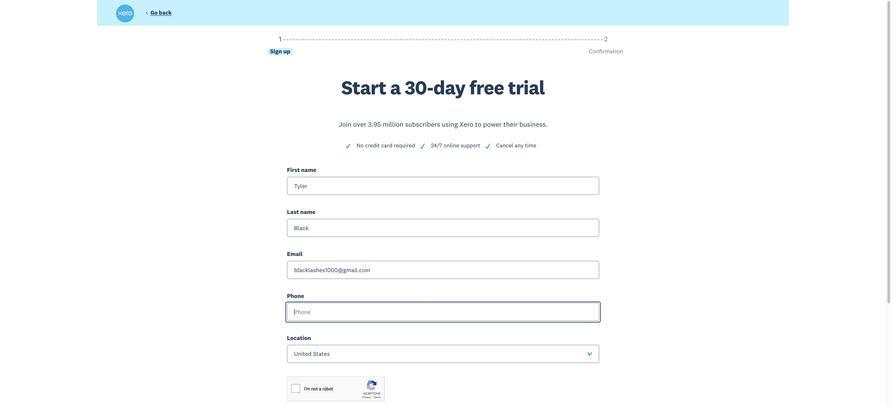 Task type: locate. For each thing, give the bounding box(es) containing it.
1 horizontal spatial included image
[[485, 143, 491, 149]]

any
[[515, 142, 524, 149]]

sign
[[270, 48, 282, 55]]

day
[[434, 75, 466, 100]]

united states
[[294, 350, 330, 358]]

name
[[301, 166, 317, 174], [300, 208, 316, 216]]

confirmation
[[589, 48, 623, 55]]

their
[[504, 120, 518, 129]]

subscribers
[[405, 120, 440, 129]]

cancel
[[496, 142, 514, 149]]

go back button
[[145, 9, 172, 18]]

2
[[605, 35, 608, 43]]

go back
[[151, 9, 172, 16]]

First name text field
[[287, 177, 600, 195]]

start a 30-day free trial region
[[117, 35, 769, 404]]

join
[[339, 120, 352, 129]]

credit
[[365, 142, 380, 149]]

a
[[390, 75, 401, 100]]

cancel any time
[[496, 142, 537, 149]]

start a 30-day free trial
[[342, 75, 545, 100]]

business.
[[520, 120, 548, 129]]

time
[[525, 142, 537, 149]]

trial
[[508, 75, 545, 100]]

2 included image from the left
[[485, 143, 491, 149]]

30-
[[405, 75, 434, 100]]

last name
[[287, 208, 316, 216]]

first name
[[287, 166, 317, 174]]

first
[[287, 166, 300, 174]]

included image left cancel
[[485, 143, 491, 149]]

24/7
[[431, 142, 442, 149]]

phone
[[287, 292, 304, 300]]

included image
[[345, 143, 351, 149], [485, 143, 491, 149]]

0 vertical spatial name
[[301, 166, 317, 174]]

name right first
[[301, 166, 317, 174]]

xero
[[460, 120, 474, 129]]

name right last
[[300, 208, 316, 216]]

steps group
[[117, 35, 769, 78]]

1 included image from the left
[[345, 143, 351, 149]]

1 vertical spatial name
[[300, 208, 316, 216]]

location
[[287, 334, 311, 342]]

required
[[394, 142, 415, 149]]

last
[[287, 208, 299, 216]]

0 horizontal spatial included image
[[345, 143, 351, 149]]

Phone text field
[[287, 303, 600, 321]]

included image for cancel any time
[[485, 143, 491, 149]]

online
[[444, 142, 459, 149]]

power
[[483, 120, 502, 129]]

included image left "no"
[[345, 143, 351, 149]]

3.95
[[368, 120, 381, 129]]

states
[[313, 350, 330, 358]]



Task type: describe. For each thing, give the bounding box(es) containing it.
free
[[470, 75, 504, 100]]

join over 3.95 million subscribers using xero to power their business.
[[339, 120, 548, 129]]

name for first name
[[301, 166, 317, 174]]

using
[[442, 120, 458, 129]]

support
[[461, 142, 481, 149]]

no
[[357, 142, 364, 149]]

included image
[[420, 143, 426, 149]]

over
[[353, 120, 367, 129]]

back
[[159, 9, 172, 16]]

up
[[283, 48, 291, 55]]

xero homepage image
[[116, 5, 134, 23]]

to
[[475, 120, 482, 129]]

Last name text field
[[287, 219, 600, 237]]

no credit card required
[[357, 142, 415, 149]]

go
[[151, 9, 158, 16]]

Email email field
[[287, 261, 600, 279]]

name for last name
[[300, 208, 316, 216]]

million
[[383, 120, 404, 129]]

united
[[294, 350, 312, 358]]

sign up
[[270, 48, 291, 55]]

email
[[287, 250, 303, 258]]

1
[[279, 35, 282, 43]]

24/7 online support
[[431, 142, 481, 149]]

included image for no credit card required
[[345, 143, 351, 149]]

card
[[381, 142, 393, 149]]

start
[[342, 75, 386, 100]]



Task type: vqa. For each thing, say whether or not it's contained in the screenshot.
'Steps' group
yes



